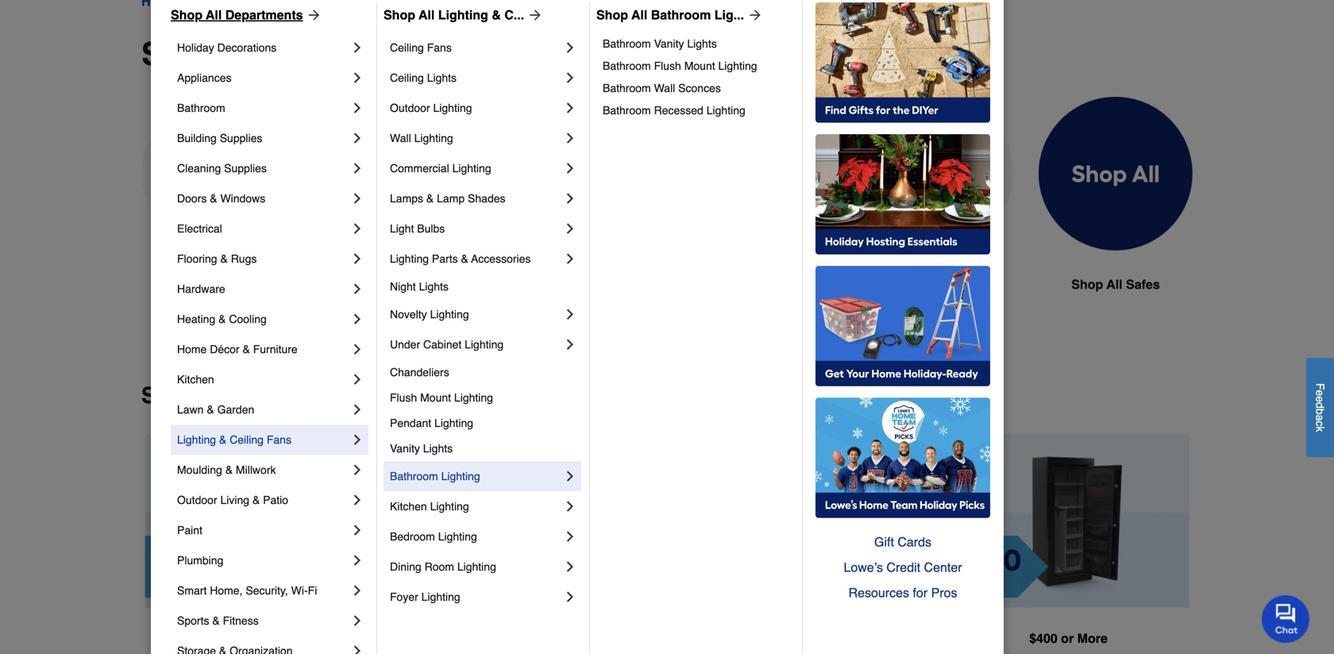 Task type: locate. For each thing, give the bounding box(es) containing it.
$400
[[808, 632, 836, 646]]

$99 or less. image
[[145, 434, 387, 608]]

or
[[255, 631, 268, 646]]

shop for shop all bathroom lig...
[[596, 8, 628, 22]]

fans
[[427, 41, 452, 54], [267, 434, 291, 446]]

outdoor lighting link
[[390, 93, 562, 123]]

1 horizontal spatial shop
[[1072, 277, 1103, 292]]

& right parts at the top left
[[461, 253, 468, 265]]

vanity
[[654, 37, 684, 50], [390, 442, 420, 455]]

chevron right image
[[349, 70, 365, 86], [349, 100, 365, 116], [562, 160, 578, 176], [562, 251, 578, 267], [562, 307, 578, 322], [349, 311, 365, 327], [562, 337, 578, 353], [349, 342, 365, 357], [349, 372, 365, 388], [349, 432, 365, 448], [562, 499, 578, 515], [349, 523, 365, 538], [562, 529, 578, 545], [349, 553, 365, 569], [349, 583, 365, 599], [562, 589, 578, 605], [349, 643, 365, 654]]

3 shop from the left
[[596, 8, 628, 22]]

living
[[220, 494, 249, 507]]

& left millwork
[[225, 464, 233, 477]]

chevron right image for commercial lighting
[[562, 160, 578, 176]]

flush up pendant
[[390, 392, 417, 404]]

chevron right image for building supplies
[[349, 130, 365, 146]]

arrow right image
[[303, 7, 322, 23], [744, 7, 763, 23]]

0 horizontal spatial home
[[177, 343, 207, 356]]

& left lamp
[[426, 192, 434, 205]]

arrow right image inside shop all bathroom lig... 'link'
[[744, 7, 763, 23]]

lighting parts & accessories link
[[390, 244, 562, 274]]

0 vertical spatial mount
[[684, 60, 715, 72]]

furniture
[[253, 343, 298, 356]]

outdoor living & patio link
[[177, 485, 349, 515]]

1 shop from the left
[[171, 8, 203, 22]]

0 horizontal spatial vanity
[[390, 442, 420, 455]]

&
[[492, 8, 501, 22], [210, 192, 217, 205], [426, 192, 434, 205], [220, 253, 228, 265], [461, 253, 468, 265], [219, 313, 226, 326], [243, 343, 250, 356], [207, 403, 214, 416], [219, 434, 227, 446], [225, 464, 233, 477], [253, 494, 260, 507], [212, 615, 220, 627]]

shop inside 'link'
[[596, 8, 628, 22]]

lighting up lamps & lamp shades link
[[452, 162, 491, 175]]

less
[[272, 631, 301, 646]]

vanity down pendant
[[390, 442, 420, 455]]

supplies up windows
[[224, 162, 267, 175]]

bathroom inside "link"
[[603, 37, 651, 50]]

lights for vanity lights
[[423, 442, 453, 455]]

under cabinet lighting
[[390, 338, 504, 351]]

1 vertical spatial shop
[[141, 383, 197, 409]]

bathroom flush mount lighting link
[[603, 55, 791, 77]]

heating & cooling
[[177, 313, 267, 326]]

1 vertical spatial flush
[[390, 392, 417, 404]]

lighting up gun safes
[[390, 253, 429, 265]]

flooring & rugs
[[177, 253, 257, 265]]

chevron right image
[[349, 40, 365, 56], [562, 40, 578, 56], [562, 70, 578, 86], [562, 100, 578, 116], [349, 130, 365, 146], [562, 130, 578, 146], [349, 160, 365, 176], [349, 191, 365, 206], [562, 191, 578, 206], [349, 221, 365, 237], [562, 221, 578, 237], [349, 251, 365, 267], [349, 281, 365, 297], [349, 402, 365, 418], [349, 462, 365, 478], [562, 469, 578, 484], [349, 492, 365, 508], [562, 559, 578, 575], [349, 613, 365, 629]]

& inside sports & fitness link
[[212, 615, 220, 627]]

bathroom for bathroom flush mount lighting
[[603, 60, 651, 72]]

bathroom for bathroom wall sconces
[[603, 82, 651, 95]]

0 vertical spatial kitchen
[[177, 373, 214, 386]]

lighting down bathroom lighting at the left of page
[[430, 500, 469, 513]]

0 vertical spatial wall
[[654, 82, 675, 95]]

& right sports
[[212, 615, 220, 627]]

cooling
[[229, 313, 267, 326]]

flooring & rugs link
[[177, 244, 349, 274]]

paint
[[177, 524, 202, 537]]

all inside shop all departments link
[[206, 8, 222, 22]]

safes for gun safes
[[395, 277, 429, 292]]

0 horizontal spatial shop
[[141, 383, 197, 409]]

& right décor
[[243, 343, 250, 356]]

1 horizontal spatial shop
[[384, 8, 415, 22]]

kitchen up lawn
[[177, 373, 214, 386]]

lighting up "chandeliers" link
[[465, 338, 504, 351]]

parts
[[432, 253, 458, 265]]

$400 or more
[[1029, 631, 1108, 646]]

lighting up pendant lighting link
[[454, 392, 493, 404]]

a black sentrysafe home safe with the door ajar. image
[[500, 97, 654, 250]]

shop for shop all safes
[[1072, 277, 1103, 292]]

doors & windows
[[177, 192, 265, 205]]

bathroom wall sconces link
[[603, 77, 791, 99]]

lights
[[687, 37, 717, 50], [427, 71, 457, 84], [419, 280, 449, 293], [423, 442, 453, 455]]

outdoor
[[390, 102, 430, 114], [177, 494, 217, 507]]

0 vertical spatial vanity
[[654, 37, 684, 50]]

all for lighting
[[419, 8, 435, 22]]

gun safes link
[[321, 97, 475, 332]]

0 vertical spatial shop
[[1072, 277, 1103, 292]]

chevron right image for outdoor living & patio
[[349, 492, 365, 508]]

0 horizontal spatial fans
[[267, 434, 291, 446]]

cleaning
[[177, 162, 221, 175]]

kitchen lighting
[[390, 500, 469, 513]]

decorations
[[217, 41, 277, 54]]

for
[[913, 586, 928, 600]]

center
[[924, 560, 962, 575]]

bathroom link
[[177, 93, 349, 123]]

chevron right image for smart home, security, wi-fi
[[349, 583, 365, 599]]

& right lawn
[[207, 403, 214, 416]]

kitchen lighting link
[[390, 492, 562, 522]]

& left the c... at the left top of the page
[[492, 8, 501, 22]]

0 vertical spatial home
[[541, 277, 576, 292]]

lighting down ceiling lights link
[[433, 102, 472, 114]]

garden
[[217, 403, 254, 416]]

bathroom down "vanity lights"
[[390, 470, 438, 483]]

safes for shop safes by price
[[203, 383, 262, 409]]

lighting
[[438, 8, 488, 22], [718, 60, 757, 72], [433, 102, 472, 114], [707, 104, 746, 117], [414, 132, 453, 145], [452, 162, 491, 175], [390, 253, 429, 265], [430, 308, 469, 321], [465, 338, 504, 351], [454, 392, 493, 404], [434, 417, 473, 430], [177, 434, 216, 446], [441, 470, 480, 483], [430, 500, 469, 513], [438, 531, 477, 543], [457, 561, 496, 573], [421, 591, 460, 604]]

1 vertical spatial kitchen
[[390, 500, 427, 513]]

mount up "sconces"
[[684, 60, 715, 72]]

e up d
[[1314, 390, 1327, 396]]

chevron right image for plumbing
[[349, 553, 365, 569]]

bathroom up bathroom recessed lighting
[[603, 82, 651, 95]]

building supplies
[[177, 132, 262, 145]]

chevron right image for electrical
[[349, 221, 365, 237]]

shop up holiday
[[171, 8, 203, 22]]

chevron right image for cleaning supplies
[[349, 160, 365, 176]]

cards
[[898, 535, 932, 550]]

bathroom for bathroom recessed lighting
[[603, 104, 651, 117]]

light bulbs link
[[390, 214, 562, 244]]

arrow right image for shop all bathroom lig...
[[744, 7, 763, 23]]

flooring
[[177, 253, 217, 265]]

& up moulding & millwork
[[219, 434, 227, 446]]

shop all bathroom lig... link
[[596, 6, 763, 25]]

home inside home safes link
[[541, 277, 576, 292]]

supplies up cleaning supplies
[[220, 132, 262, 145]]

d
[[1314, 402, 1327, 409]]

gun safes
[[366, 277, 429, 292]]

& right doors in the left of the page
[[210, 192, 217, 205]]

chevron right image for ceiling lights
[[562, 70, 578, 86]]

bathroom recessed lighting link
[[603, 99, 791, 122]]

bathroom down shop all bathroom lig...
[[603, 37, 651, 50]]

1 vertical spatial fans
[[267, 434, 291, 446]]

bathroom up 'bathroom vanity lights' "link"
[[651, 8, 711, 22]]

0 horizontal spatial shop
[[171, 8, 203, 22]]

shop all lighting & c...
[[384, 8, 524, 22]]

& inside lighting & ceiling fans link
[[219, 434, 227, 446]]

0 horizontal spatial kitchen
[[177, 373, 214, 386]]

chevron right image for holiday decorations
[[349, 40, 365, 56]]

2 horizontal spatial shop
[[596, 8, 628, 22]]

c
[[1314, 421, 1327, 427]]

2 vertical spatial ceiling
[[230, 434, 264, 446]]

e up b
[[1314, 396, 1327, 402]]

$99
[[231, 631, 252, 646]]

vanity up bathroom flush mount lighting
[[654, 37, 684, 50]]

ceiling for ceiling lights
[[390, 71, 424, 84]]

holiday
[[177, 41, 214, 54]]

& inside doors & windows link
[[210, 192, 217, 205]]

f e e d b a c k button
[[1306, 358, 1334, 457]]

lights down pendant lighting
[[423, 442, 453, 455]]

commercial lighting link
[[390, 153, 562, 183]]

shop up ceiling fans
[[384, 8, 415, 22]]

vanity inside "link"
[[654, 37, 684, 50]]

0 horizontal spatial mount
[[420, 392, 451, 404]]

$200 – $400
[[766, 632, 836, 646]]

arrow right image
[[524, 7, 543, 23]]

lighting up the foyer lighting link
[[457, 561, 496, 573]]

chevron right image for flooring & rugs
[[349, 251, 365, 267]]

mount up pendant lighting
[[420, 392, 451, 404]]

outdoor up wall lighting
[[390, 102, 430, 114]]

2 shop from the left
[[384, 8, 415, 22]]

gun
[[366, 277, 392, 292]]

arrow right image up holiday decorations link
[[303, 7, 322, 23]]

gift cards
[[874, 535, 932, 550]]

0 horizontal spatial outdoor
[[177, 494, 217, 507]]

lights up novelty lighting
[[419, 280, 449, 293]]

chevron right image for bathroom
[[349, 100, 365, 116]]

1 vertical spatial ceiling
[[390, 71, 424, 84]]

1 horizontal spatial wall
[[654, 82, 675, 95]]

pros
[[931, 586, 957, 600]]

1 horizontal spatial vanity
[[654, 37, 684, 50]]

wall up commercial
[[390, 132, 411, 145]]

chevron right image for under cabinet lighting
[[562, 337, 578, 353]]

all inside shop all lighting & c... link
[[419, 8, 435, 22]]

wall up bathroom recessed lighting
[[654, 82, 675, 95]]

all inside shop all bathroom lig... 'link'
[[632, 8, 648, 22]]

f e e d b a c k
[[1314, 383, 1327, 432]]

outdoor down the moulding
[[177, 494, 217, 507]]

lights up outdoor lighting
[[427, 71, 457, 84]]

chevron right image for light bulbs
[[562, 221, 578, 237]]

holiday hosting essentials. image
[[816, 134, 990, 255]]

dining room lighting link
[[390, 552, 562, 582]]

bathroom down bathroom vanity lights
[[603, 60, 651, 72]]

chevron right image for sports & fitness
[[349, 613, 365, 629]]

fans down lawn & garden link on the left bottom of page
[[267, 434, 291, 446]]

2 arrow right image from the left
[[744, 7, 763, 23]]

f
[[1314, 383, 1327, 390]]

chevron right image for dining room lighting
[[562, 559, 578, 575]]

home inside home décor & furniture link
[[177, 343, 207, 356]]

& left the patio at the left of the page
[[253, 494, 260, 507]]

lights up bathroom flush mount lighting link
[[687, 37, 717, 50]]

0 horizontal spatial wall
[[390, 132, 411, 145]]

lawn & garden link
[[177, 395, 349, 425]]

arrow right image up 'bathroom vanity lights' "link"
[[744, 7, 763, 23]]

0 vertical spatial ceiling
[[390, 41, 424, 54]]

chat invite button image
[[1262, 595, 1310, 643]]

chevron right image for lighting & ceiling fans
[[349, 432, 365, 448]]

chevron right image for lamps & lamp shades
[[562, 191, 578, 206]]

1 horizontal spatial home
[[541, 277, 576, 292]]

shop all bathroom lig...
[[596, 8, 744, 22]]

0 vertical spatial outdoor
[[390, 102, 430, 114]]

ceiling up ceiling lights in the top left of the page
[[390, 41, 424, 54]]

fans up ceiling lights in the top left of the page
[[427, 41, 452, 54]]

resources for pros link
[[816, 581, 990, 606]]

& inside lawn & garden link
[[207, 403, 214, 416]]

more
[[1077, 631, 1108, 646]]

& left cooling
[[219, 313, 226, 326]]

lighting up "sconces"
[[718, 60, 757, 72]]

doors & windows link
[[177, 183, 349, 214]]

ceiling lights link
[[390, 63, 562, 93]]

shop all lighting & c... link
[[384, 6, 543, 25]]

home,
[[210, 585, 243, 597]]

under
[[390, 338, 420, 351]]

lighting up ceiling fans link
[[438, 8, 488, 22]]

home décor & furniture
[[177, 343, 298, 356]]

foyer lighting
[[390, 591, 460, 604]]

lights for night lights
[[419, 280, 449, 293]]

all inside 'shop all safes' link
[[1107, 277, 1123, 292]]

1 vertical spatial outdoor
[[177, 494, 217, 507]]

vanity lights link
[[390, 436, 578, 461]]

gift cards link
[[816, 530, 990, 555]]

1 horizontal spatial arrow right image
[[744, 7, 763, 23]]

ceiling down ceiling fans
[[390, 71, 424, 84]]

chevron right image for appliances
[[349, 70, 365, 86]]

shop for shop all departments
[[171, 8, 203, 22]]

arrow right image inside shop all departments link
[[303, 7, 322, 23]]

smart home, security, wi-fi link
[[177, 576, 349, 606]]

& left "rugs"
[[220, 253, 228, 265]]

bathroom down the appliances
[[177, 102, 225, 114]]

1 arrow right image from the left
[[303, 7, 322, 23]]

0 horizontal spatial arrow right image
[[303, 7, 322, 23]]

foyer
[[390, 591, 418, 604]]

shop safes by price
[[141, 383, 355, 409]]

1 horizontal spatial outdoor
[[390, 102, 430, 114]]

kitchen up bedroom
[[390, 500, 427, 513]]

supplies for cleaning supplies
[[224, 162, 267, 175]]

shop up bathroom vanity lights
[[596, 8, 628, 22]]

1 vertical spatial vanity
[[390, 442, 420, 455]]

lowe's
[[844, 560, 883, 575]]

1 vertical spatial supplies
[[224, 162, 267, 175]]

ceiling up millwork
[[230, 434, 264, 446]]

1 horizontal spatial kitchen
[[390, 500, 427, 513]]

doors
[[177, 192, 207, 205]]

vanity lights
[[390, 442, 453, 455]]

chevron right image for bedroom lighting
[[562, 529, 578, 545]]

0 vertical spatial supplies
[[220, 132, 262, 145]]

all for departments
[[206, 8, 222, 22]]

cabinet
[[423, 338, 462, 351]]

0 vertical spatial fans
[[427, 41, 452, 54]]

chevron right image for outdoor lighting
[[562, 100, 578, 116]]

bathroom down bathroom wall sconces
[[603, 104, 651, 117]]

bathroom flush mount lighting
[[603, 60, 757, 72]]

1 vertical spatial home
[[177, 343, 207, 356]]

shop all. image
[[1039, 97, 1193, 252]]

flush up bathroom wall sconces
[[654, 60, 681, 72]]

wall lighting link
[[390, 123, 562, 153]]

0 vertical spatial flush
[[654, 60, 681, 72]]



Task type: vqa. For each thing, say whether or not it's contained in the screenshot.
"Multiple" to the bottom
no



Task type: describe. For each thing, give the bounding box(es) containing it.
hardware link
[[177, 274, 349, 304]]

resources for pros
[[849, 586, 957, 600]]

novelty lighting link
[[390, 299, 562, 330]]

1 horizontal spatial mount
[[684, 60, 715, 72]]

& inside the moulding & millwork "link"
[[225, 464, 233, 477]]

& inside outdoor living & patio link
[[253, 494, 260, 507]]

a black sentrysafe fireproof safe. image
[[141, 97, 295, 250]]

lighting & ceiling fans
[[177, 434, 291, 446]]

chevron right image for paint
[[349, 523, 365, 538]]

outdoor for outdoor lighting
[[390, 102, 430, 114]]

& inside shop all lighting & c... link
[[492, 8, 501, 22]]

building
[[177, 132, 217, 145]]

lig...
[[715, 8, 744, 22]]

rugs
[[231, 253, 257, 265]]

paint link
[[177, 515, 349, 546]]

& inside home décor & furniture link
[[243, 343, 250, 356]]

fireproof safes
[[172, 277, 265, 292]]

gift
[[874, 535, 894, 550]]

1 vertical spatial wall
[[390, 132, 411, 145]]

kitchen for kitchen lighting
[[390, 500, 427, 513]]

bathroom recessed lighting
[[603, 104, 746, 117]]

get your home holiday-ready. image
[[816, 266, 990, 387]]

lighting up the dining room lighting
[[438, 531, 477, 543]]

sconces
[[678, 82, 721, 95]]

lamp
[[437, 192, 465, 205]]

home for home safes
[[541, 277, 576, 292]]

plumbing
[[177, 554, 223, 567]]

holiday decorations link
[[177, 33, 349, 63]]

home décor & furniture link
[[177, 334, 349, 365]]

bulbs
[[417, 222, 445, 235]]

dining room lighting
[[390, 561, 496, 573]]

1 horizontal spatial fans
[[427, 41, 452, 54]]

lighting up the moulding
[[177, 434, 216, 446]]

outdoor living & patio
[[177, 494, 288, 507]]

lighting down "sconces"
[[707, 104, 746, 117]]

2 e from the top
[[1314, 396, 1327, 402]]

lamps & lamp shades
[[390, 192, 506, 205]]

bathroom for bathroom lighting
[[390, 470, 438, 483]]

heating & cooling link
[[177, 304, 349, 334]]

lighting down flush mount lighting
[[434, 417, 473, 430]]

chevron right image for home décor & furniture
[[349, 342, 365, 357]]

chevron right image for kitchen
[[349, 372, 365, 388]]

1 vertical spatial mount
[[420, 392, 451, 404]]

under cabinet lighting link
[[390, 330, 562, 360]]

cleaning supplies link
[[177, 153, 349, 183]]

kitchen for kitchen
[[177, 373, 214, 386]]

wi-
[[291, 585, 308, 597]]

shop all departments
[[171, 8, 303, 22]]

chevron right image for doors & windows
[[349, 191, 365, 206]]

a black sentrysafe file safe with a key in the lock and the lid ajar. image
[[859, 97, 1013, 250]]

bathroom for bathroom vanity lights
[[603, 37, 651, 50]]

lighting up under cabinet lighting
[[430, 308, 469, 321]]

bathroom lighting
[[390, 470, 480, 483]]

shades
[[468, 192, 506, 205]]

& inside heating & cooling link
[[219, 313, 226, 326]]

chevron right image for novelty lighting
[[562, 307, 578, 322]]

moulding
[[177, 464, 222, 477]]

lighting & ceiling fans link
[[177, 425, 349, 455]]

$400 or more. image
[[947, 434, 1190, 608]]

bathroom inside 'link'
[[651, 8, 711, 22]]

chevron right image for bathroom lighting
[[562, 469, 578, 484]]

find gifts for the diyer. image
[[816, 2, 990, 123]]

lighting parts & accessories
[[390, 253, 531, 265]]

lights for ceiling lights
[[427, 71, 457, 84]]

$100 to $200. image
[[412, 434, 654, 608]]

home safes
[[541, 277, 614, 292]]

shop all departments link
[[171, 6, 322, 25]]

lighting down room
[[421, 591, 460, 604]]

accessories
[[471, 253, 531, 265]]

pendant
[[390, 417, 431, 430]]

safes for file safes
[[932, 277, 966, 292]]

recessed
[[654, 104, 704, 117]]

& inside lighting parts & accessories link
[[461, 253, 468, 265]]

appliances
[[177, 71, 232, 84]]

lights inside "link"
[[687, 37, 717, 50]]

safes for home safes
[[580, 277, 614, 292]]

a black honeywell chest safe with the top open. image
[[680, 97, 834, 251]]

sports & fitness link
[[177, 606, 349, 636]]

night lights link
[[390, 274, 578, 299]]

& inside flooring & rugs "link"
[[220, 253, 228, 265]]

shop for shop safes by price
[[141, 383, 197, 409]]

all for safes
[[1107, 277, 1123, 292]]

dining
[[390, 561, 421, 573]]

bathroom vanity lights
[[603, 37, 717, 50]]

credit
[[887, 560, 921, 575]]

all for bathroom
[[632, 8, 648, 22]]

holiday decorations
[[177, 41, 277, 54]]

home for home décor & furniture
[[177, 343, 207, 356]]

millwork
[[236, 464, 276, 477]]

light bulbs
[[390, 222, 445, 235]]

chevron right image for hardware
[[349, 281, 365, 297]]

chevron right image for lawn & garden
[[349, 402, 365, 418]]

by
[[269, 383, 295, 409]]

k
[[1314, 427, 1327, 432]]

bedroom lighting link
[[390, 522, 562, 552]]

chevron right image for wall lighting
[[562, 130, 578, 146]]

shop all safes link
[[1039, 97, 1193, 332]]

chevron right image for ceiling fans
[[562, 40, 578, 56]]

departments
[[225, 8, 303, 22]]

chevron right image for heating & cooling
[[349, 311, 365, 327]]

safes for fireproof safes
[[231, 277, 265, 292]]

smart home, security, wi-fi
[[177, 585, 317, 597]]

electrical
[[177, 222, 222, 235]]

outdoor for outdoor living & patio
[[177, 494, 217, 507]]

hardware
[[177, 283, 225, 295]]

c...
[[505, 8, 524, 22]]

$200
[[766, 632, 794, 646]]

building supplies link
[[177, 123, 349, 153]]

night lights
[[390, 280, 449, 293]]

smart
[[177, 585, 207, 597]]

lawn
[[177, 403, 204, 416]]

1 e from the top
[[1314, 390, 1327, 396]]

chevron right image for kitchen lighting
[[562, 499, 578, 515]]

0 horizontal spatial flush
[[390, 392, 417, 404]]

wall lighting
[[390, 132, 453, 145]]

lowe's home team holiday picks. image
[[816, 398, 990, 519]]

shop for shop all lighting & c...
[[384, 8, 415, 22]]

novelty
[[390, 308, 427, 321]]

ceiling fans
[[390, 41, 452, 54]]

décor
[[210, 343, 240, 356]]

lawn & garden
[[177, 403, 254, 416]]

$99 or less
[[231, 631, 301, 646]]

flush mount lighting link
[[390, 385, 578, 411]]

$200 to $400. image
[[680, 434, 922, 609]]

ceiling fans link
[[390, 33, 562, 63]]

fitness
[[223, 615, 259, 627]]

a tall black sports afield gun safe. image
[[321, 97, 475, 251]]

lighting up kitchen lighting link
[[441, 470, 480, 483]]

bathroom lighting link
[[390, 461, 562, 492]]

chevron right image for lighting parts & accessories
[[562, 251, 578, 267]]

supplies for building supplies
[[220, 132, 262, 145]]

flush mount lighting
[[390, 392, 493, 404]]

ceiling for ceiling fans
[[390, 41, 424, 54]]

bedroom lighting
[[390, 531, 477, 543]]

fi
[[308, 585, 317, 597]]

chevron right image for foyer lighting
[[562, 589, 578, 605]]

electrical link
[[177, 214, 349, 244]]

chevron right image for moulding & millwork
[[349, 462, 365, 478]]

& inside lamps & lamp shades link
[[426, 192, 434, 205]]

arrow right image for shop all departments
[[303, 7, 322, 23]]

lighting down outdoor lighting
[[414, 132, 453, 145]]

1 horizontal spatial flush
[[654, 60, 681, 72]]



